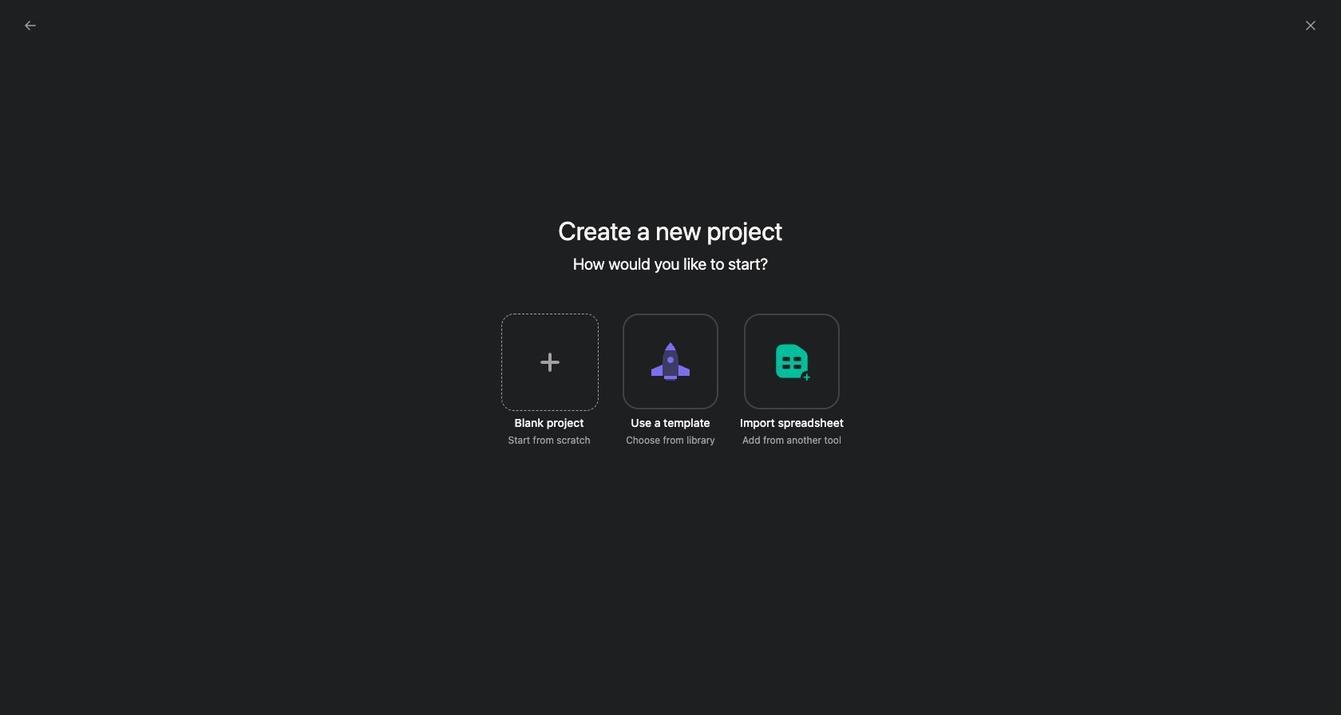 Task type: locate. For each thing, give the bounding box(es) containing it.
due date for a cell
[[997, 200, 1093, 229]]

hide sidebar image
[[21, 13, 34, 26]]

cell
[[192, 200, 680, 231], [680, 200, 839, 229], [838, 200, 998, 229], [1187, 200, 1283, 229], [192, 228, 680, 260], [680, 228, 839, 258], [838, 228, 998, 258], [1187, 228, 1283, 258]]

row
[[212, 170, 1323, 200], [192, 199, 1341, 200], [192, 200, 1341, 231], [192, 228, 1341, 260]]

close image
[[1305, 19, 1317, 32]]

go back image
[[24, 19, 37, 32]]



Task type: vqa. For each thing, say whether or not it's contained in the screenshot.
the left "track"
no



